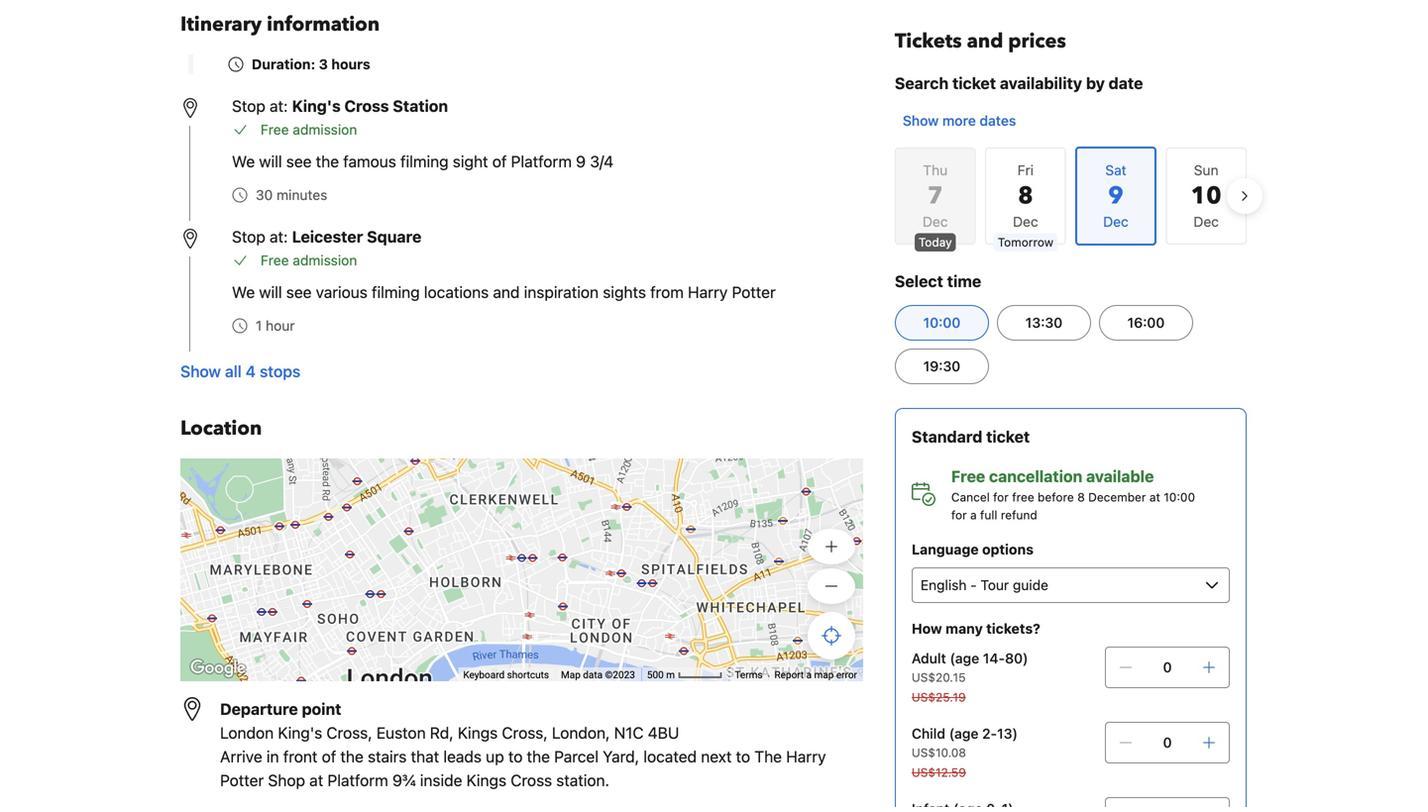 Task type: locate. For each thing, give the bounding box(es) containing it.
a inside "free cancellation available cancel for free before 8 december at 10:00 for a full refund"
[[970, 508, 977, 522]]

2 vertical spatial free
[[951, 467, 985, 486]]

cross down hours
[[344, 97, 389, 115]]

1 horizontal spatial and
[[967, 28, 1003, 55]]

station.
[[556, 772, 610, 790]]

options
[[982, 542, 1034, 558]]

3
[[319, 56, 328, 72]]

free up cancel
[[951, 467, 985, 486]]

we will see the famous filming sight of platform 9 3/4
[[232, 152, 614, 171]]

show down search
[[903, 112, 939, 129]]

1 horizontal spatial of
[[492, 152, 507, 171]]

1 vertical spatial king's
[[278, 724, 322, 743]]

1 horizontal spatial for
[[993, 491, 1009, 504]]

shop
[[268, 772, 305, 790]]

1 vertical spatial of
[[322, 748, 336, 767]]

0 horizontal spatial potter
[[220, 772, 264, 790]]

free admission down stop at: leicester square
[[261, 252, 357, 269]]

cross inside departure point london king's cross, euston rd, kings cross, london, n1c 4bu arrive in front of the stairs that leads up to the parcel yard, located next to the harry potter shop at platform 9¾ inside kings cross station.
[[511, 772, 552, 790]]

0 horizontal spatial platform
[[327, 772, 388, 790]]

harry
[[688, 283, 728, 302], [786, 748, 826, 767]]

4
[[246, 362, 256, 381]]

1 horizontal spatial cross
[[511, 772, 552, 790]]

1 0 from the top
[[1163, 660, 1172, 676]]

1 vertical spatial cross
[[511, 772, 552, 790]]

0 vertical spatial 0
[[1163, 660, 1172, 676]]

king's inside departure point london king's cross, euston rd, kings cross, london, n1c 4bu arrive in front of the stairs that leads up to the parcel yard, located next to the harry potter shop at platform 9¾ inside kings cross station.
[[278, 724, 322, 743]]

sun 10 dec
[[1191, 162, 1222, 230]]

2 at: from the top
[[270, 227, 288, 246]]

platform
[[511, 152, 572, 171], [327, 772, 388, 790]]

ticket up show more dates
[[952, 74, 996, 93]]

0 vertical spatial show
[[903, 112, 939, 129]]

ticket for standard
[[986, 428, 1030, 446]]

0 horizontal spatial of
[[322, 748, 336, 767]]

will up '1 hour'
[[259, 283, 282, 302]]

will up 30
[[259, 152, 282, 171]]

we
[[232, 152, 255, 171], [232, 283, 255, 302]]

a left full
[[970, 508, 977, 522]]

0 horizontal spatial 10:00
[[923, 315, 961, 331]]

2 cross, from the left
[[502, 724, 548, 743]]

admission down stop at: king's cross station
[[293, 121, 357, 138]]

(age for adult
[[950, 651, 979, 667]]

2 0 from the top
[[1163, 735, 1172, 751]]

filming right various
[[372, 283, 420, 302]]

0 horizontal spatial at
[[309, 772, 323, 790]]

dec inside fri 8 dec tomorrow
[[1013, 214, 1038, 230]]

1 vertical spatial platform
[[327, 772, 388, 790]]

2-
[[982, 726, 997, 742]]

3 dec from the left
[[1194, 214, 1219, 230]]

free admission down stop at: king's cross station
[[261, 121, 357, 138]]

1 vertical spatial will
[[259, 283, 282, 302]]

minutes
[[277, 187, 327, 203]]

terms
[[735, 670, 763, 681]]

show all 4 stops
[[180, 362, 301, 381]]

select
[[895, 272, 943, 291]]

many
[[946, 621, 983, 637]]

1 admission from the top
[[293, 121, 357, 138]]

free
[[261, 121, 289, 138], [261, 252, 289, 269], [951, 467, 985, 486]]

dec
[[923, 214, 948, 230], [1013, 214, 1038, 230], [1194, 214, 1219, 230]]

0 horizontal spatial dec
[[923, 214, 948, 230]]

cancel
[[951, 491, 990, 504]]

0 vertical spatial 8
[[1018, 180, 1033, 213]]

show inside "button"
[[180, 362, 221, 381]]

ticket up cancellation
[[986, 428, 1030, 446]]

the up 'minutes'
[[316, 152, 339, 171]]

0 vertical spatial platform
[[511, 152, 572, 171]]

information
[[267, 11, 380, 38]]

0 vertical spatial at
[[1149, 491, 1160, 504]]

at down front
[[309, 772, 323, 790]]

1 vertical spatial potter
[[220, 772, 264, 790]]

free inside "free cancellation available cancel for free before 8 december at 10:00 for a full refund"
[[951, 467, 985, 486]]

1 horizontal spatial dec
[[1013, 214, 1038, 230]]

at: down 30 minutes in the top of the page
[[270, 227, 288, 246]]

for down cancel
[[951, 508, 967, 522]]

stop down 30
[[232, 227, 265, 246]]

dec up the today
[[923, 214, 948, 230]]

admission down stop at: leicester square
[[293, 252, 357, 269]]

19:30
[[923, 358, 961, 375]]

to right up in the bottom left of the page
[[508, 748, 523, 767]]

dec down the 10
[[1194, 214, 1219, 230]]

free down duration:
[[261, 121, 289, 138]]

to
[[508, 748, 523, 767], [736, 748, 750, 767]]

1 horizontal spatial to
[[736, 748, 750, 767]]

platform left 9
[[511, 152, 572, 171]]

stop down duration:
[[232, 97, 265, 115]]

0 vertical spatial (age
[[950, 651, 979, 667]]

1 vertical spatial admission
[[293, 252, 357, 269]]

0 vertical spatial will
[[259, 152, 282, 171]]

2 stop from the top
[[232, 227, 265, 246]]

before
[[1038, 491, 1074, 504]]

1 vertical spatial filming
[[372, 283, 420, 302]]

0 vertical spatial at:
[[270, 97, 288, 115]]

0 horizontal spatial a
[[806, 670, 812, 681]]

0 vertical spatial free
[[261, 121, 289, 138]]

location
[[180, 415, 262, 443]]

(age
[[950, 651, 979, 667], [949, 726, 979, 742]]

0 vertical spatial harry
[[688, 283, 728, 302]]

1 vertical spatial stop
[[232, 227, 265, 246]]

standard
[[912, 428, 982, 446]]

1 vertical spatial at
[[309, 772, 323, 790]]

of right sight
[[492, 152, 507, 171]]

1 see from the top
[[286, 152, 312, 171]]

keyboard shortcuts
[[463, 670, 549, 681]]

1 horizontal spatial harry
[[786, 748, 826, 767]]

1 will from the top
[[259, 152, 282, 171]]

1
[[256, 318, 262, 334]]

(age for child
[[949, 726, 979, 742]]

(age inside child (age 2-13) us$10.08
[[949, 726, 979, 742]]

free admission for king's cross station
[[261, 121, 357, 138]]

1 horizontal spatial cross,
[[502, 724, 548, 743]]

at:
[[270, 97, 288, 115], [270, 227, 288, 246]]

1 vertical spatial harry
[[786, 748, 826, 767]]

located
[[644, 748, 697, 767]]

0 vertical spatial cross
[[344, 97, 389, 115]]

0 horizontal spatial 8
[[1018, 180, 1033, 213]]

8 right before
[[1077, 491, 1085, 504]]

0 horizontal spatial to
[[508, 748, 523, 767]]

we will see various filming locations and inspiration sights from harry potter
[[232, 283, 776, 302]]

2 will from the top
[[259, 283, 282, 302]]

1 at: from the top
[[270, 97, 288, 115]]

1 vertical spatial at:
[[270, 227, 288, 246]]

keyboard
[[463, 670, 505, 681]]

at: for leicester square
[[270, 227, 288, 246]]

to left 'the'
[[736, 748, 750, 767]]

dec up tomorrow
[[1013, 214, 1038, 230]]

0 horizontal spatial cross,
[[326, 724, 372, 743]]

kings down up in the bottom left of the page
[[466, 772, 507, 790]]

see up hour
[[286, 283, 312, 302]]

0 vertical spatial stop
[[232, 97, 265, 115]]

sight
[[453, 152, 488, 171]]

1 horizontal spatial 10:00
[[1164, 491, 1195, 504]]

various
[[316, 283, 368, 302]]

©2023
[[605, 670, 635, 681]]

of right front
[[322, 748, 336, 767]]

harry right 'the'
[[786, 748, 826, 767]]

language
[[912, 542, 979, 558]]

refund
[[1001, 508, 1037, 522]]

time
[[947, 272, 981, 291]]

from
[[650, 283, 684, 302]]

0 vertical spatial admission
[[293, 121, 357, 138]]

1 vertical spatial 8
[[1077, 491, 1085, 504]]

kings up leads
[[458, 724, 498, 743]]

filming left sight
[[400, 152, 449, 171]]

king's up front
[[278, 724, 322, 743]]

500
[[647, 670, 664, 681]]

child (age 2-13) us$10.08
[[912, 726, 1018, 760]]

free down stop at: leicester square
[[261, 252, 289, 269]]

1 vertical spatial free
[[261, 252, 289, 269]]

0 for child (age 2-13)
[[1163, 735, 1172, 751]]

(age left the 14-
[[950, 651, 979, 667]]

show inside button
[[903, 112, 939, 129]]

we for we will see the famous filming sight of platform 9 3/4
[[232, 152, 255, 171]]

1 vertical spatial and
[[493, 283, 520, 302]]

harry right from
[[688, 283, 728, 302]]

leads
[[443, 748, 482, 767]]

9
[[576, 152, 586, 171]]

8 down fri
[[1018, 180, 1033, 213]]

cross, up up in the bottom left of the page
[[502, 724, 548, 743]]

10
[[1191, 180, 1222, 213]]

10:00 down select time
[[923, 315, 961, 331]]

ticket
[[952, 74, 996, 93], [986, 428, 1030, 446]]

1 free admission from the top
[[261, 121, 357, 138]]

8 inside fri 8 dec tomorrow
[[1018, 180, 1033, 213]]

2 horizontal spatial the
[[527, 748, 550, 767]]

map
[[561, 670, 581, 681]]

how
[[912, 621, 942, 637]]

a left map
[[806, 670, 812, 681]]

show for show all 4 stops
[[180, 362, 221, 381]]

potter right from
[[732, 283, 776, 302]]

adult
[[912, 651, 946, 667]]

locations
[[424, 283, 489, 302]]

inside
[[420, 772, 462, 790]]

dates
[[980, 112, 1016, 129]]

0 vertical spatial a
[[970, 508, 977, 522]]

language options
[[912, 542, 1034, 558]]

0 horizontal spatial for
[[951, 508, 967, 522]]

duration:
[[252, 56, 315, 72]]

1 horizontal spatial the
[[340, 748, 364, 767]]

and right locations
[[493, 283, 520, 302]]

0 vertical spatial we
[[232, 152, 255, 171]]

14-
[[983, 651, 1005, 667]]

1 vertical spatial we
[[232, 283, 255, 302]]

0 vertical spatial free admission
[[261, 121, 357, 138]]

2 dec from the left
[[1013, 214, 1038, 230]]

stairs
[[368, 748, 407, 767]]

will
[[259, 152, 282, 171], [259, 283, 282, 302]]

next
[[701, 748, 732, 767]]

cross left station.
[[511, 772, 552, 790]]

0 vertical spatial for
[[993, 491, 1009, 504]]

thu 7 dec today
[[919, 162, 952, 249]]

the left parcel
[[527, 748, 550, 767]]

potter
[[732, 283, 776, 302], [220, 772, 264, 790]]

king's down duration: 3 hours
[[292, 97, 341, 115]]

at: down duration:
[[270, 97, 288, 115]]

10:00
[[923, 315, 961, 331], [1164, 491, 1195, 504]]

show left all
[[180, 362, 221, 381]]

0 vertical spatial and
[[967, 28, 1003, 55]]

0 horizontal spatial the
[[316, 152, 339, 171]]

region containing 7
[[879, 139, 1263, 254]]

0 vertical spatial ticket
[[952, 74, 996, 93]]

1 horizontal spatial a
[[970, 508, 977, 522]]

for up full
[[993, 491, 1009, 504]]

1 vertical spatial free admission
[[261, 252, 357, 269]]

1 vertical spatial kings
[[466, 772, 507, 790]]

1 horizontal spatial platform
[[511, 152, 572, 171]]

1 we from the top
[[232, 152, 255, 171]]

point
[[302, 700, 341, 719]]

0 vertical spatial 10:00
[[923, 315, 961, 331]]

1 horizontal spatial potter
[[732, 283, 776, 302]]

(age left 2-
[[949, 726, 979, 742]]

1 vertical spatial see
[[286, 283, 312, 302]]

2 free admission from the top
[[261, 252, 357, 269]]

m
[[666, 670, 675, 681]]

admission
[[293, 121, 357, 138], [293, 252, 357, 269]]

0 vertical spatial see
[[286, 152, 312, 171]]

1 vertical spatial ticket
[[986, 428, 1030, 446]]

0 vertical spatial kings
[[458, 724, 498, 743]]

potter down arrive
[[220, 772, 264, 790]]

will for we will see various filming locations and inspiration sights from harry potter
[[259, 283, 282, 302]]

and left prices
[[967, 28, 1003, 55]]

region
[[879, 139, 1263, 254]]

ticket for search
[[952, 74, 996, 93]]

1 horizontal spatial show
[[903, 112, 939, 129]]

dec for 7
[[923, 214, 948, 230]]

see for the
[[286, 152, 312, 171]]

see up 'minutes'
[[286, 152, 312, 171]]

of
[[492, 152, 507, 171], [322, 748, 336, 767]]

at
[[1149, 491, 1160, 504], [309, 772, 323, 790]]

dec inside sun 10 dec
[[1194, 214, 1219, 230]]

at right december
[[1149, 491, 1160, 504]]

0 horizontal spatial show
[[180, 362, 221, 381]]

and
[[967, 28, 1003, 55], [493, 283, 520, 302]]

(age inside adult (age 14-80) us$20.15
[[950, 651, 979, 667]]

availability
[[1000, 74, 1082, 93]]

2 admission from the top
[[293, 252, 357, 269]]

1 vertical spatial 0
[[1163, 735, 1172, 751]]

10:00 right december
[[1164, 491, 1195, 504]]

square
[[367, 227, 422, 246]]

13:30
[[1025, 315, 1063, 331]]

1 stop from the top
[[232, 97, 265, 115]]

0 for adult (age 14-80)
[[1163, 660, 1172, 676]]

1 vertical spatial a
[[806, 670, 812, 681]]

2 we from the top
[[232, 283, 255, 302]]

1 horizontal spatial 8
[[1077, 491, 1085, 504]]

1 vertical spatial 10:00
[[1164, 491, 1195, 504]]

1 to from the left
[[508, 748, 523, 767]]

dec inside thu 7 dec today
[[923, 214, 948, 230]]

potter inside departure point london king's cross, euston rd, kings cross, london, n1c 4bu arrive in front of the stairs that leads up to the parcel yard, located next to the harry potter shop at platform 9¾ inside kings cross station.
[[220, 772, 264, 790]]

1 vertical spatial show
[[180, 362, 221, 381]]

cross, down point
[[326, 724, 372, 743]]

the left the stairs
[[340, 748, 364, 767]]

1 horizontal spatial at
[[1149, 491, 1160, 504]]

cross
[[344, 97, 389, 115], [511, 772, 552, 790]]

1 vertical spatial (age
[[949, 726, 979, 742]]

platform down the stairs
[[327, 772, 388, 790]]

2 horizontal spatial dec
[[1194, 214, 1219, 230]]

kings
[[458, 724, 498, 743], [466, 772, 507, 790]]

1 dec from the left
[[923, 214, 948, 230]]

2 see from the top
[[286, 283, 312, 302]]



Task type: vqa. For each thing, say whether or not it's contained in the screenshot.
Cross to the bottom
yes



Task type: describe. For each thing, give the bounding box(es) containing it.
departure point london king's cross, euston rd, kings cross, london, n1c 4bu arrive in front of the stairs that leads up to the parcel yard, located next to the harry potter shop at platform 9¾ inside kings cross station.
[[220, 700, 826, 790]]

prices
[[1008, 28, 1066, 55]]

select time
[[895, 272, 981, 291]]

tomorrow
[[998, 235, 1054, 249]]

8 inside "free cancellation available cancel for free before 8 december at 10:00 for a full refund"
[[1077, 491, 1085, 504]]

parcel
[[554, 748, 599, 767]]

at inside "free cancellation available cancel for free before 8 december at 10:00 for a full refund"
[[1149, 491, 1160, 504]]

0 vertical spatial of
[[492, 152, 507, 171]]

up
[[486, 748, 504, 767]]

see for various
[[286, 283, 312, 302]]

free
[[1012, 491, 1034, 504]]

leicester
[[292, 227, 363, 246]]

in
[[266, 748, 279, 767]]

at: for king's cross station
[[270, 97, 288, 115]]

fri 8 dec tomorrow
[[998, 162, 1054, 249]]

data
[[583, 670, 603, 681]]

will for we will see the famous filming sight of platform 9 3/4
[[259, 152, 282, 171]]

by
[[1086, 74, 1105, 93]]

stop for stop at: king's cross station
[[232, 97, 265, 115]]

2 to from the left
[[736, 748, 750, 767]]

itinerary
[[180, 11, 262, 38]]

at inside departure point london king's cross, euston rd, kings cross, london, n1c 4bu arrive in front of the stairs that leads up to the parcel yard, located next to the harry potter shop at platform 9¾ inside kings cross station.
[[309, 772, 323, 790]]

yard,
[[603, 748, 639, 767]]

euston
[[376, 724, 426, 743]]

n1c
[[614, 724, 644, 743]]

show all 4 stops button
[[180, 360, 301, 384]]

the
[[754, 748, 782, 767]]

1 vertical spatial for
[[951, 508, 967, 522]]

us$25.19
[[912, 691, 966, 705]]

famous
[[343, 152, 396, 171]]

adult (age 14-80) us$20.15
[[912, 651, 1028, 685]]

stops
[[260, 362, 301, 381]]

report a map error link
[[775, 670, 857, 681]]

30 minutes
[[256, 187, 327, 203]]

child
[[912, 726, 945, 742]]

fri
[[1018, 162, 1034, 178]]

we for we will see various filming locations and inspiration sights from harry potter
[[232, 283, 255, 302]]

tickets and prices
[[895, 28, 1066, 55]]

report
[[775, 670, 804, 681]]

available
[[1086, 467, 1154, 486]]

search ticket availability by date
[[895, 74, 1143, 93]]

inspiration
[[524, 283, 599, 302]]

search
[[895, 74, 949, 93]]

harry inside departure point london king's cross, euston rd, kings cross, london, n1c 4bu arrive in front of the stairs that leads up to the parcel yard, located next to the harry potter shop at platform 9¾ inside kings cross station.
[[786, 748, 826, 767]]

departure
[[220, 700, 298, 719]]

16:00
[[1127, 315, 1165, 331]]

rd,
[[430, 724, 454, 743]]

0 horizontal spatial harry
[[688, 283, 728, 302]]

google image
[[185, 656, 251, 682]]

date
[[1109, 74, 1143, 93]]

keyboard shortcuts button
[[463, 669, 549, 682]]

500 m button
[[641, 668, 729, 682]]

london,
[[552, 724, 610, 743]]

itinerary information
[[180, 11, 380, 38]]

stop for stop at: leicester square
[[232, 227, 265, 246]]

0 vertical spatial filming
[[400, 152, 449, 171]]

free cancellation available cancel for free before 8 december at 10:00 for a full refund
[[951, 467, 1195, 522]]

that
[[411, 748, 439, 767]]

us$20.15
[[912, 671, 966, 685]]

stop at: king's cross station
[[232, 97, 448, 115]]

free for leicester square
[[261, 252, 289, 269]]

admission for the
[[293, 121, 357, 138]]

of inside departure point london king's cross, euston rd, kings cross, london, n1c 4bu arrive in front of the stairs that leads up to the parcel yard, located next to the harry potter shop at platform 9¾ inside kings cross station.
[[322, 748, 336, 767]]

us$10.08
[[912, 746, 966, 760]]

13)
[[997, 726, 1018, 742]]

30
[[256, 187, 273, 203]]

map
[[814, 670, 834, 681]]

more
[[942, 112, 976, 129]]

0 vertical spatial potter
[[732, 283, 776, 302]]

7
[[928, 180, 943, 213]]

how many tickets?
[[912, 621, 1040, 637]]

all
[[225, 362, 242, 381]]

station
[[393, 97, 448, 115]]

free for king's cross station
[[261, 121, 289, 138]]

dec for 8
[[1013, 214, 1038, 230]]

admission for various
[[293, 252, 357, 269]]

10:00 inside "free cancellation available cancel for free before 8 december at 10:00 for a full refund"
[[1164, 491, 1195, 504]]

london
[[220, 724, 274, 743]]

show for show more dates
[[903, 112, 939, 129]]

0 vertical spatial king's
[[292, 97, 341, 115]]

full
[[980, 508, 997, 522]]

sights
[[603, 283, 646, 302]]

hour
[[266, 318, 295, 334]]

0 horizontal spatial and
[[493, 283, 520, 302]]

map region
[[180, 459, 863, 682]]

hours
[[331, 56, 370, 72]]

arrive
[[220, 748, 262, 767]]

sun
[[1194, 162, 1219, 178]]

standard ticket
[[912, 428, 1030, 446]]

80)
[[1005, 651, 1028, 667]]

thu
[[923, 162, 948, 178]]

show more dates button
[[895, 103, 1024, 139]]

terms link
[[735, 670, 763, 681]]

1 cross, from the left
[[326, 724, 372, 743]]

platform inside departure point london king's cross, euston rd, kings cross, london, n1c 4bu arrive in front of the stairs that leads up to the parcel yard, located next to the harry potter shop at platform 9¾ inside kings cross station.
[[327, 772, 388, 790]]

report a map error
[[775, 670, 857, 681]]

today
[[919, 235, 952, 249]]

0 horizontal spatial cross
[[344, 97, 389, 115]]

december
[[1088, 491, 1146, 504]]

3/4
[[590, 152, 614, 171]]

free admission for leicester square
[[261, 252, 357, 269]]



